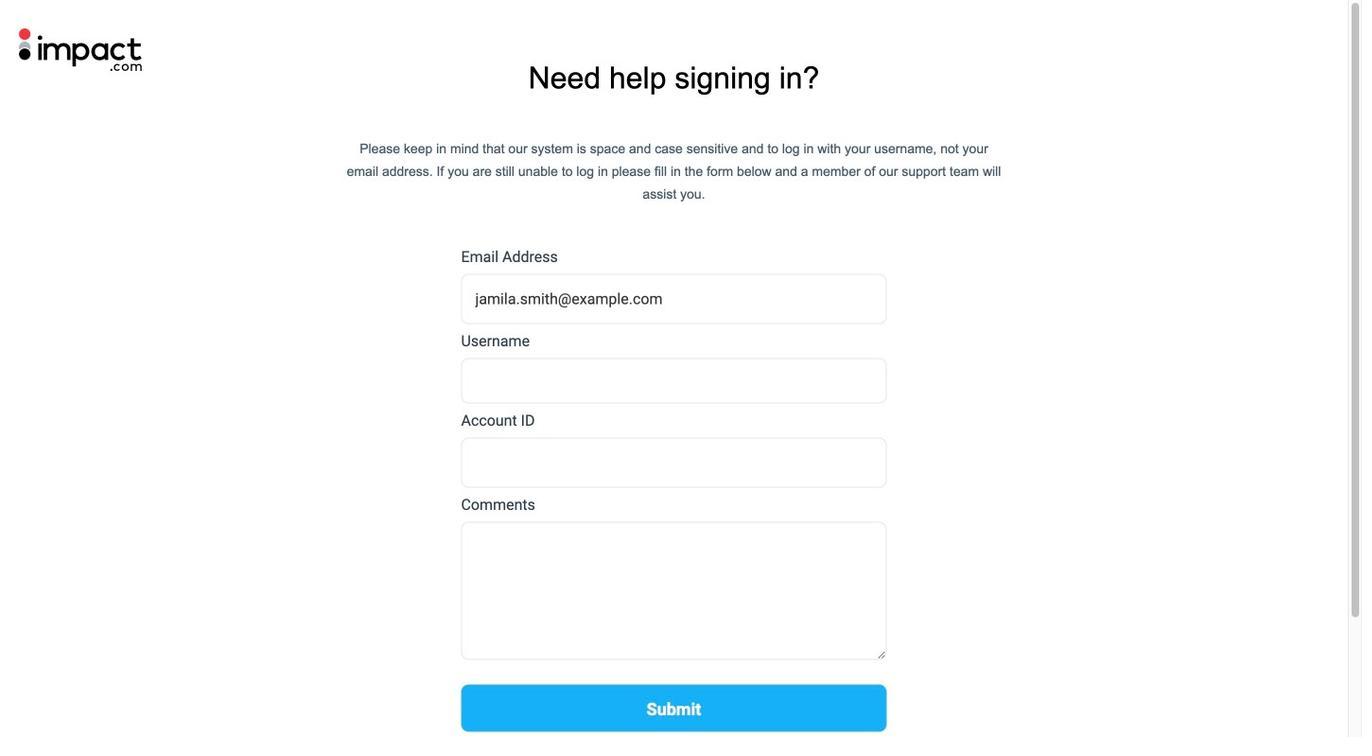 Task type: describe. For each thing, give the bounding box(es) containing it.
Username text field
[[461, 358, 887, 404]]



Task type: locate. For each thing, give the bounding box(es) containing it.
Account ID number field
[[461, 438, 887, 488]]

logo image
[[19, 28, 142, 71]]

None text field
[[461, 522, 887, 660]]

Email Address email field
[[461, 274, 887, 324]]



Task type: vqa. For each thing, say whether or not it's contained in the screenshot.
agree
no



